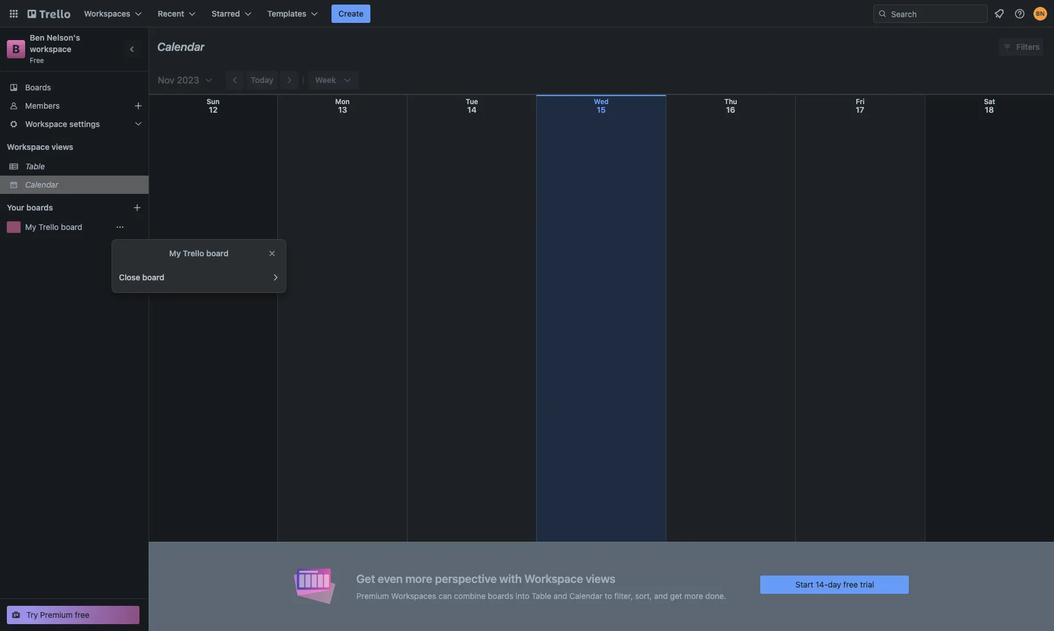 Task type: vqa. For each thing, say whether or not it's contained in the screenshot.
bottom My Trello board
yes



Task type: locate. For each thing, give the bounding box(es) containing it.
workspace inside dropdown button
[[25, 119, 67, 129]]

thu
[[725, 97, 738, 106]]

recent button
[[151, 5, 203, 23]]

and left 'get'
[[655, 591, 668, 600]]

1 vertical spatial table
[[532, 591, 552, 600]]

2 horizontal spatial calendar
[[570, 591, 603, 600]]

get
[[671, 591, 683, 600]]

workspace inside get even more perspective with workspace views premium workspaces can combine boards into table and calendar to filter, sort, and get more done.
[[525, 572, 584, 585]]

1 vertical spatial trello
[[183, 248, 204, 258]]

1 horizontal spatial and
[[655, 591, 668, 600]]

2 vertical spatial workspace
[[525, 572, 584, 585]]

0 vertical spatial views
[[52, 142, 73, 152]]

table link
[[25, 161, 142, 172]]

Calendar text field
[[157, 36, 205, 58]]

nelson's
[[47, 33, 80, 42]]

0 horizontal spatial more
[[406, 572, 433, 585]]

1 vertical spatial my trello board
[[169, 248, 229, 258]]

my inside "link"
[[25, 222, 36, 232]]

combine
[[454, 591, 486, 600]]

boards right your
[[26, 203, 53, 212]]

1 vertical spatial premium
[[40, 610, 73, 620]]

boards
[[25, 82, 51, 92]]

perspective
[[435, 572, 497, 585]]

0 horizontal spatial calendar
[[25, 180, 58, 189]]

2 horizontal spatial board
[[206, 248, 229, 258]]

sat
[[985, 97, 996, 106]]

workspace down the members at the top of the page
[[25, 119, 67, 129]]

table right into
[[532, 591, 552, 600]]

can
[[439, 591, 452, 600]]

my trello board inside "link"
[[25, 222, 82, 232]]

day
[[829, 579, 842, 589]]

my
[[25, 222, 36, 232], [169, 248, 181, 258]]

my trello board
[[25, 222, 82, 232], [169, 248, 229, 258]]

1 horizontal spatial calendar
[[157, 40, 205, 53]]

table down workspace views
[[25, 161, 45, 171]]

filters
[[1017, 42, 1041, 51]]

try
[[26, 610, 38, 620]]

primary element
[[0, 0, 1055, 27]]

0 horizontal spatial premium
[[40, 610, 73, 620]]

0 horizontal spatial boards
[[26, 203, 53, 212]]

boards
[[26, 203, 53, 212], [488, 591, 514, 600]]

premium
[[357, 591, 389, 600], [40, 610, 73, 620]]

try premium free button
[[7, 606, 140, 624]]

board
[[61, 222, 82, 232], [206, 248, 229, 258], [142, 272, 164, 282]]

0 vertical spatial more
[[406, 572, 433, 585]]

more right 'get'
[[685, 591, 704, 600]]

calendar link
[[25, 179, 142, 191]]

sun
[[207, 97, 220, 106]]

1 horizontal spatial trello
[[183, 248, 204, 258]]

0 vertical spatial table
[[25, 161, 45, 171]]

free
[[844, 579, 859, 589], [75, 610, 90, 620]]

trello down "your boards with 1 items" element
[[39, 222, 59, 232]]

1 horizontal spatial free
[[844, 579, 859, 589]]

start 14-day free trial link
[[761, 575, 910, 594]]

workspaces down even
[[391, 591, 437, 600]]

0 horizontal spatial my
[[25, 222, 36, 232]]

wed
[[594, 97, 609, 106]]

board inside button
[[142, 272, 164, 282]]

templates
[[268, 9, 307, 18]]

board up close board button
[[206, 248, 229, 258]]

0 vertical spatial my
[[25, 222, 36, 232]]

my trello board link
[[25, 221, 110, 233]]

1 vertical spatial workspace
[[7, 142, 50, 152]]

0 vertical spatial free
[[844, 579, 859, 589]]

13
[[338, 105, 347, 114]]

calendar left to
[[570, 591, 603, 600]]

nov 2023 button
[[153, 71, 213, 89]]

get
[[357, 572, 375, 585]]

views down workspace settings
[[52, 142, 73, 152]]

and right into
[[554, 591, 568, 600]]

boards down with
[[488, 591, 514, 600]]

premium right try
[[40, 610, 73, 620]]

1 vertical spatial my
[[169, 248, 181, 258]]

free inside button
[[75, 610, 90, 620]]

today
[[251, 75, 274, 85]]

free right day
[[844, 579, 859, 589]]

0 horizontal spatial free
[[75, 610, 90, 620]]

ben nelson (bennelson96) image
[[1034, 7, 1048, 21]]

1 vertical spatial workspaces
[[391, 591, 437, 600]]

board down "your boards with 1 items" element
[[61, 222, 82, 232]]

my up close board button
[[169, 248, 181, 258]]

table
[[25, 161, 45, 171], [532, 591, 552, 600]]

1 horizontal spatial views
[[586, 572, 616, 585]]

your
[[7, 203, 24, 212]]

start 14-day free trial
[[796, 579, 875, 589]]

more right even
[[406, 572, 433, 585]]

members
[[25, 101, 60, 110]]

close board button
[[112, 267, 286, 288]]

starred
[[212, 9, 240, 18]]

views
[[52, 142, 73, 152], [586, 572, 616, 585]]

views up to
[[586, 572, 616, 585]]

start
[[796, 579, 814, 589]]

calendar
[[157, 40, 205, 53], [25, 180, 58, 189], [570, 591, 603, 600]]

try premium free
[[26, 610, 90, 620]]

mon
[[335, 97, 350, 106]]

workspace views
[[7, 142, 73, 152]]

0 vertical spatial board
[[61, 222, 82, 232]]

templates button
[[261, 5, 325, 23]]

workspaces inside get even more perspective with workspace views premium workspaces can combine boards into table and calendar to filter, sort, and get more done.
[[391, 591, 437, 600]]

into
[[516, 591, 530, 600]]

even
[[378, 572, 403, 585]]

get even more perspective with workspace views premium workspaces can combine boards into table and calendar to filter, sort, and get more done.
[[357, 572, 727, 600]]

calendar up the your boards
[[25, 180, 58, 189]]

1 horizontal spatial workspaces
[[391, 591, 437, 600]]

1 vertical spatial views
[[586, 572, 616, 585]]

more
[[406, 572, 433, 585], [685, 591, 704, 600]]

workspace down workspace settings
[[7, 142, 50, 152]]

my trello board down "your boards with 1 items" element
[[25, 222, 82, 232]]

my trello board up close board button
[[169, 248, 229, 258]]

0 horizontal spatial my trello board
[[25, 222, 82, 232]]

today button
[[246, 71, 278, 89]]

1 vertical spatial free
[[75, 610, 90, 620]]

free
[[30, 56, 44, 65]]

close popover image
[[268, 249, 277, 258]]

1 vertical spatial board
[[206, 248, 229, 258]]

close board
[[119, 272, 164, 282]]

0 horizontal spatial and
[[554, 591, 568, 600]]

and
[[554, 591, 568, 600], [655, 591, 668, 600]]

open information menu image
[[1015, 8, 1026, 19]]

week button
[[308, 71, 359, 89]]

0 horizontal spatial board
[[61, 222, 82, 232]]

0 vertical spatial workspace
[[25, 119, 67, 129]]

boards link
[[0, 78, 149, 97]]

0 vertical spatial my trello board
[[25, 222, 82, 232]]

1 horizontal spatial boards
[[488, 591, 514, 600]]

18
[[986, 105, 995, 114]]

2 vertical spatial calendar
[[570, 591, 603, 600]]

table inside get even more perspective with workspace views premium workspaces can combine boards into table and calendar to filter, sort, and get more done.
[[532, 591, 552, 600]]

workspace up into
[[525, 572, 584, 585]]

calendar inside get even more perspective with workspace views premium workspaces can combine boards into table and calendar to filter, sort, and get more done.
[[570, 591, 603, 600]]

premium down get
[[357, 591, 389, 600]]

trello up close board button
[[183, 248, 204, 258]]

0 vertical spatial workspaces
[[84, 9, 130, 18]]

1 horizontal spatial board
[[142, 272, 164, 282]]

my down the your boards
[[25, 222, 36, 232]]

calendar down "recent" 'popup button'
[[157, 40, 205, 53]]

workspaces
[[84, 9, 130, 18], [391, 591, 437, 600]]

workspace settings
[[25, 119, 100, 129]]

workspace
[[25, 119, 67, 129], [7, 142, 50, 152], [525, 572, 584, 585]]

1 horizontal spatial more
[[685, 591, 704, 600]]

board right close
[[142, 272, 164, 282]]

0 vertical spatial trello
[[39, 222, 59, 232]]

create
[[339, 9, 364, 18]]

0 horizontal spatial workspaces
[[84, 9, 130, 18]]

back to home image
[[27, 5, 70, 23]]

free right try
[[75, 610, 90, 620]]

1 vertical spatial boards
[[488, 591, 514, 600]]

settings
[[69, 119, 100, 129]]

0 vertical spatial premium
[[357, 591, 389, 600]]

1 horizontal spatial table
[[532, 591, 552, 600]]

2 and from the left
[[655, 591, 668, 600]]

0 horizontal spatial trello
[[39, 222, 59, 232]]

workspaces up workspace navigation collapse icon at the top of the page
[[84, 9, 130, 18]]

15
[[597, 105, 606, 114]]

2 vertical spatial board
[[142, 272, 164, 282]]

1 horizontal spatial premium
[[357, 591, 389, 600]]

trello inside "link"
[[39, 222, 59, 232]]

trello
[[39, 222, 59, 232], [183, 248, 204, 258]]

0 vertical spatial calendar
[[157, 40, 205, 53]]



Task type: describe. For each thing, give the bounding box(es) containing it.
17
[[856, 105, 865, 114]]

ben
[[30, 33, 45, 42]]

filter,
[[615, 591, 633, 600]]

16
[[727, 105, 736, 114]]

to
[[605, 591, 613, 600]]

0 horizontal spatial table
[[25, 161, 45, 171]]

close
[[119, 272, 140, 282]]

board inside "link"
[[61, 222, 82, 232]]

nov 2023
[[158, 75, 199, 85]]

sort,
[[636, 591, 652, 600]]

done.
[[706, 591, 727, 600]]

members link
[[0, 97, 149, 115]]

tue
[[466, 97, 478, 106]]

1 horizontal spatial my trello board
[[169, 248, 229, 258]]

premium inside button
[[40, 610, 73, 620]]

workspace settings button
[[0, 115, 149, 133]]

filters button
[[1000, 38, 1044, 56]]

add board image
[[133, 203, 142, 212]]

trial
[[861, 579, 875, 589]]

with
[[500, 572, 522, 585]]

your boards
[[7, 203, 53, 212]]

1 and from the left
[[554, 591, 568, 600]]

workspaces button
[[77, 5, 149, 23]]

views inside get even more perspective with workspace views premium workspaces can combine boards into table and calendar to filter, sort, and get more done.
[[586, 572, 616, 585]]

b
[[12, 42, 20, 55]]

1 vertical spatial more
[[685, 591, 704, 600]]

1 vertical spatial calendar
[[25, 180, 58, 189]]

Search field
[[888, 5, 988, 22]]

workspace navigation collapse icon image
[[125, 41, 141, 57]]

starred button
[[205, 5, 258, 23]]

0 horizontal spatial views
[[52, 142, 73, 152]]

workspace for workspace views
[[7, 142, 50, 152]]

workspace for workspace settings
[[25, 119, 67, 129]]

14
[[468, 105, 477, 114]]

premium inside get even more perspective with workspace views premium workspaces can combine boards into table and calendar to filter, sort, and get more done.
[[357, 591, 389, 600]]

search image
[[879, 9, 888, 18]]

14-
[[816, 579, 829, 589]]

b link
[[7, 40, 25, 58]]

workspace
[[30, 44, 72, 54]]

ben nelson's workspace free
[[30, 33, 82, 65]]

ben nelson's workspace link
[[30, 33, 82, 54]]

1 horizontal spatial my
[[169, 248, 181, 258]]

0 notifications image
[[993, 7, 1007, 21]]

your boards with 1 items element
[[7, 201, 116, 215]]

week
[[315, 75, 336, 85]]

create button
[[332, 5, 371, 23]]

workspaces inside dropdown button
[[84, 9, 130, 18]]

board actions menu image
[[116, 223, 125, 232]]

12
[[209, 105, 218, 114]]

fri
[[856, 97, 865, 106]]

2023
[[177, 75, 199, 85]]

0 vertical spatial boards
[[26, 203, 53, 212]]

recent
[[158, 9, 184, 18]]

boards inside get even more perspective with workspace views premium workspaces can combine boards into table and calendar to filter, sort, and get more done.
[[488, 591, 514, 600]]

nov
[[158, 75, 175, 85]]



